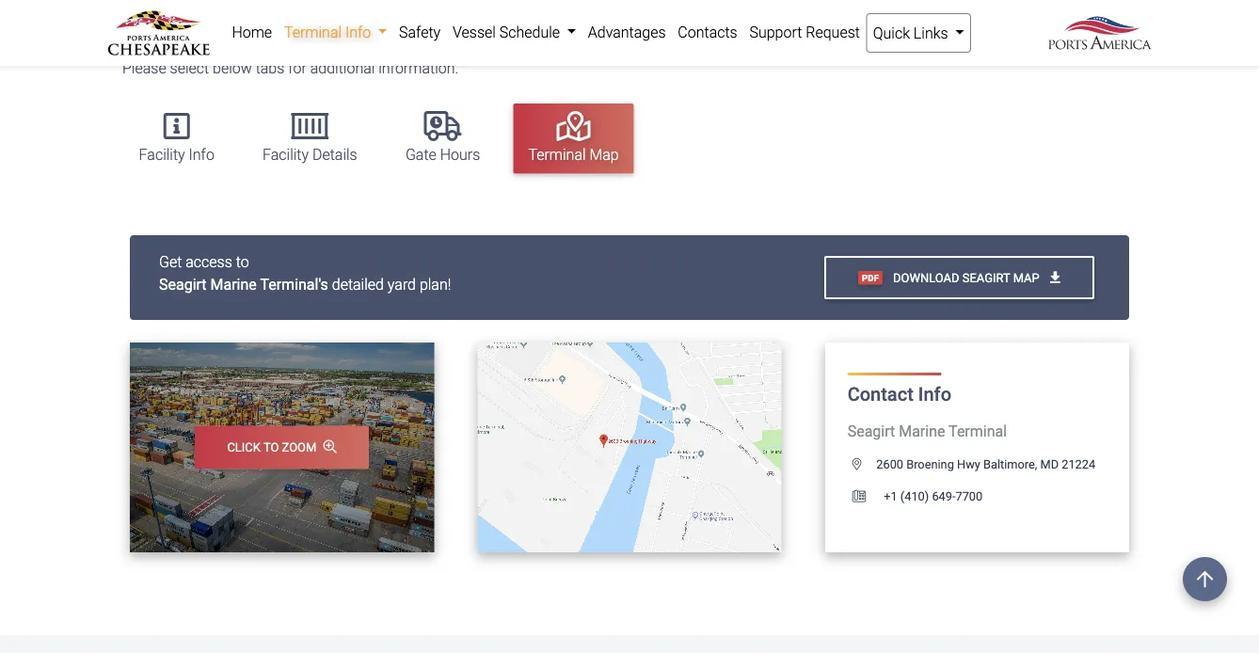 Task type: vqa. For each thing, say whether or not it's contained in the screenshot.
"october"
no



Task type: locate. For each thing, give the bounding box(es) containing it.
0 horizontal spatial facility
[[139, 146, 185, 164]]

advantages
[[588, 23, 666, 41]]

gate hours link
[[390, 104, 495, 174]]

md
[[1040, 457, 1059, 471]]

seagirt terminal info
[[184, 25, 321, 43]]

to inside the click to zoom button
[[263, 440, 279, 454]]

contacts
[[678, 23, 738, 41]]

tab list
[[115, 94, 1152, 183]]

terminal's
[[260, 275, 328, 293]]

1 vertical spatial get
[[573, 440, 595, 454]]

+1
[[884, 489, 898, 503]]

get inside "get  access to seagirt marine terminal's detailed yard plan!"
[[159, 253, 182, 271]]

1 horizontal spatial marine
[[899, 422, 945, 440]]

0 vertical spatial get
[[159, 253, 182, 271]]

seagirt marine terminal
[[848, 422, 1007, 440]]

get for get directions
[[573, 440, 595, 454]]

info up "additional"
[[345, 23, 371, 41]]

contact
[[848, 383, 914, 405]]

home link up the please
[[122, 25, 163, 43]]

info inside tab list
[[189, 146, 214, 164]]

info
[[345, 23, 371, 41], [295, 25, 321, 43], [189, 146, 214, 164], [918, 383, 952, 405]]

broening
[[906, 457, 954, 471]]

1 horizontal spatial facility
[[263, 146, 309, 164]]

get directions
[[573, 440, 669, 454]]

2 facility from the left
[[263, 146, 309, 164]]

get directions link
[[540, 426, 719, 469]]

map
[[1013, 270, 1040, 284]]

info inside tab panel
[[918, 383, 952, 405]]

pdf
[[862, 272, 879, 283]]

1 facility from the left
[[139, 146, 185, 164]]

1 horizontal spatial get
[[573, 440, 595, 454]]

facility left details
[[263, 146, 309, 164]]

schedule
[[499, 23, 560, 41]]

get
[[159, 253, 182, 271], [573, 440, 595, 454]]

seagirt
[[184, 25, 230, 43], [963, 270, 1010, 284], [159, 275, 207, 293], [848, 422, 895, 440]]

terminal info
[[284, 23, 375, 41]]

quick links
[[873, 24, 952, 42]]

terminal
[[284, 23, 342, 41], [234, 25, 291, 43], [528, 146, 586, 164], [949, 422, 1007, 440]]

0 horizontal spatial get
[[159, 253, 182, 271]]

terminal up 2600 broening hwy baltimore, md 21224 link
[[949, 422, 1007, 440]]

7700
[[956, 489, 983, 503]]

details
[[312, 146, 357, 164]]

to
[[236, 253, 249, 271], [263, 440, 279, 454]]

seagirt inside "get  access to seagirt marine terminal's detailed yard plan!"
[[159, 275, 207, 293]]

1 vertical spatial marine
[[899, 422, 945, 440]]

0 vertical spatial marine
[[210, 275, 257, 293]]

get left directions
[[573, 440, 595, 454]]

seagirt down access
[[159, 275, 207, 293]]

download
[[893, 270, 960, 284]]

terminal up the for
[[284, 23, 342, 41]]

get inside "link"
[[573, 440, 595, 454]]

hwy
[[957, 457, 980, 471]]

seagirt up map marker alt icon
[[848, 422, 895, 440]]

tabs
[[256, 59, 285, 77]]

+1 (410) 649-7700
[[881, 489, 983, 503]]

marine
[[210, 275, 257, 293], [899, 422, 945, 440]]

support request link
[[744, 13, 866, 51]]

tab list containing facility info
[[115, 94, 1152, 183]]

1 vertical spatial to
[[263, 440, 279, 454]]

for
[[288, 59, 307, 77]]

contact info
[[848, 383, 952, 405]]

directions
[[598, 440, 666, 454]]

home
[[232, 23, 272, 41], [122, 25, 163, 43]]

terminal up 'tabs'
[[234, 25, 291, 43]]

home link up 'tabs'
[[226, 13, 278, 51]]

0 horizontal spatial marine
[[210, 275, 257, 293]]

get left access
[[159, 253, 182, 271]]

terminal left map
[[528, 146, 586, 164]]

info for terminal info
[[345, 23, 371, 41]]

info down select
[[189, 146, 214, 164]]

safety link
[[393, 13, 447, 51]]

terminal map
[[528, 146, 619, 164]]

vessel schedule
[[453, 23, 564, 41]]

contact info tab panel
[[108, 235, 1151, 575]]

marine down access
[[210, 275, 257, 293]]

get for get  access to seagirt marine terminal's detailed yard plan!
[[159, 253, 182, 271]]

info up seagirt marine terminal
[[918, 383, 952, 405]]

to right access
[[236, 253, 249, 271]]

links
[[914, 24, 948, 42]]

0 vertical spatial to
[[236, 253, 249, 271]]

below
[[213, 59, 252, 77]]

facility down the please
[[139, 146, 185, 164]]

search plus image
[[320, 440, 337, 454]]

facility
[[139, 146, 185, 164], [263, 146, 309, 164]]

download seagirt map
[[890, 270, 1043, 284]]

marine up broening
[[899, 422, 945, 440]]

home up 'tabs'
[[232, 23, 272, 41]]

to right the click
[[263, 440, 279, 454]]

0 horizontal spatial home
[[122, 25, 163, 43]]

vessel
[[453, 23, 496, 41]]

1 horizontal spatial to
[[263, 440, 279, 454]]

0 horizontal spatial to
[[236, 253, 249, 271]]

home up the please
[[122, 25, 163, 43]]

home link
[[226, 13, 278, 51], [122, 25, 163, 43]]

facility info
[[139, 146, 214, 164]]

facility for facility info
[[139, 146, 185, 164]]

gate hours
[[406, 146, 480, 164]]



Task type: describe. For each thing, give the bounding box(es) containing it.
terminal map link
[[513, 104, 634, 174]]

info for facility info
[[189, 146, 214, 164]]

2600 broening hwy baltimore, md 21224
[[876, 457, 1096, 471]]

to inside "get  access to seagirt marine terminal's detailed yard plan!"
[[236, 253, 249, 271]]

2600
[[876, 457, 903, 471]]

quick links link
[[866, 13, 971, 53]]

0 horizontal spatial home link
[[122, 25, 163, 43]]

649-
[[932, 489, 956, 503]]

get  access to seagirt marine terminal's detailed yard plan!
[[159, 253, 451, 293]]

zoom
[[282, 440, 316, 454]]

plan!
[[420, 275, 451, 293]]

contacts link
[[672, 13, 744, 51]]

terminal inside contact info tab panel
[[949, 422, 1007, 440]]

facility info link
[[124, 104, 229, 174]]

detailed
[[332, 275, 384, 293]]

please
[[122, 59, 166, 77]]

seagirt up select
[[184, 25, 230, 43]]

click to zoom button
[[195, 426, 369, 469]]

support
[[750, 23, 802, 41]]

safety
[[399, 23, 441, 41]]

facility details link
[[248, 104, 372, 174]]

additional
[[310, 59, 375, 77]]

facility details
[[263, 146, 357, 164]]

information.
[[379, 59, 459, 77]]

phone office image
[[852, 490, 881, 502]]

please select below tabs for additional information.
[[122, 59, 459, 77]]

terminal info link
[[278, 13, 393, 51]]

gate
[[406, 146, 436, 164]]

terminal inside tab list
[[528, 146, 586, 164]]

access
[[186, 253, 232, 271]]

yard
[[388, 275, 416, 293]]

1 horizontal spatial home link
[[226, 13, 278, 51]]

click to zoom
[[227, 440, 320, 454]]

marine inside "get  access to seagirt marine terminal's detailed yard plan!"
[[210, 275, 257, 293]]

arrow alt to bottom image
[[1050, 270, 1060, 284]]

info up the for
[[295, 25, 321, 43]]

request
[[806, 23, 860, 41]]

advantages link
[[582, 13, 672, 51]]

baltimore,
[[983, 457, 1037, 471]]

(410)
[[901, 489, 929, 503]]

click
[[227, 440, 261, 454]]

2600 broening hwy baltimore, md 21224 link
[[848, 457, 1096, 471]]

vessel schedule link
[[447, 13, 582, 51]]

support request
[[750, 23, 860, 41]]

seagirt left map
[[963, 270, 1010, 284]]

hours
[[440, 146, 480, 164]]

select
[[170, 59, 209, 77]]

map marker alt image
[[852, 458, 876, 470]]

info for contact info
[[918, 383, 952, 405]]

quick
[[873, 24, 910, 42]]

1 horizontal spatial home
[[232, 23, 272, 41]]

map
[[590, 146, 619, 164]]

go to top image
[[1183, 557, 1227, 601]]

facility for facility details
[[263, 146, 309, 164]]

directions image
[[669, 440, 687, 454]]

21224
[[1062, 457, 1096, 471]]

+1 (410) 649-7700 link
[[848, 489, 983, 503]]



